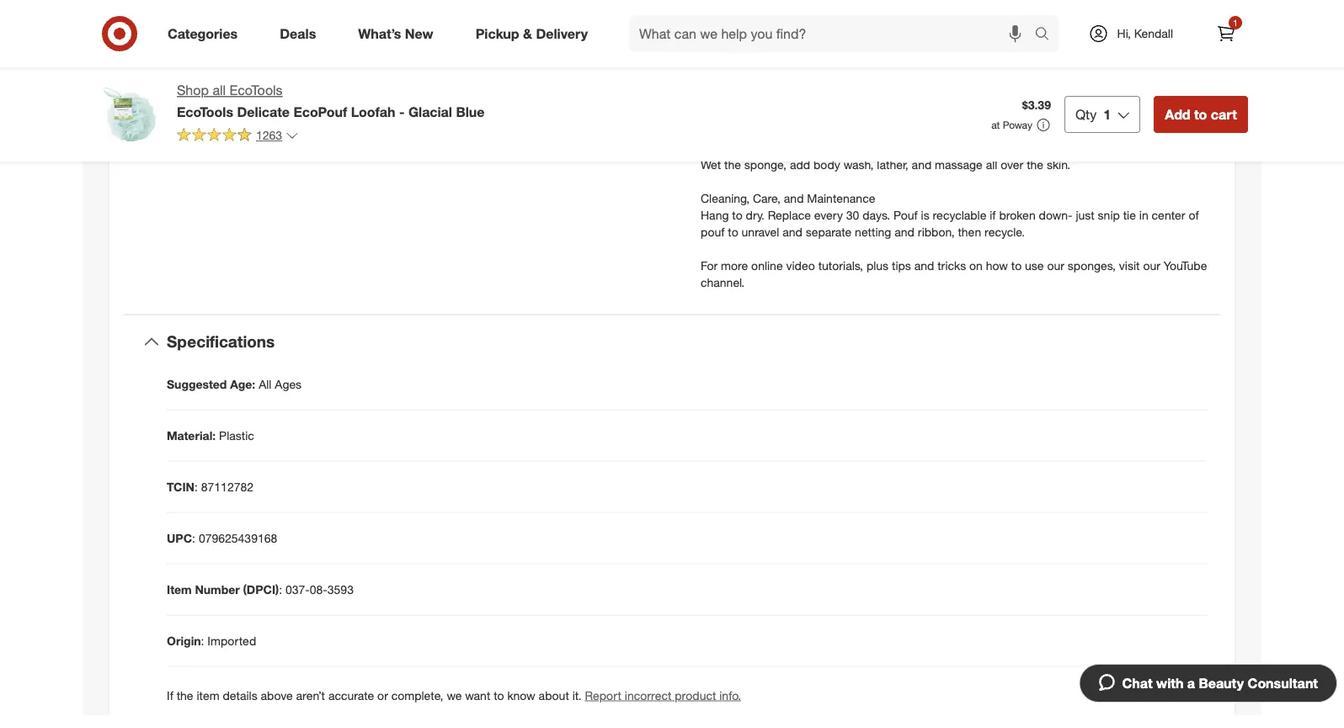 Task type: vqa. For each thing, say whether or not it's contained in the screenshot.
Battery
no



Task type: describe. For each thing, give the bounding box(es) containing it.
cart
[[1211, 106, 1238, 123]]

pickup & delivery link
[[461, 15, 609, 52]]

drying
[[323, 29, 356, 44]]

1 vertical spatial made
[[1004, 56, 1034, 71]]

0 vertical spatial netting
[[453, 6, 489, 20]]

on inside for more online video tutorials, plus tips and tricks on how to use our sponges, visit our youtube channel.
[[970, 258, 983, 273]]

video
[[786, 258, 815, 273]]

search button
[[1027, 15, 1068, 56]]

elements:
[[889, 90, 941, 105]]

added
[[286, 29, 320, 44]]

0 horizontal spatial with
[[345, 6, 367, 20]]

0 vertical spatial 1
[[1234, 17, 1238, 28]]

printed
[[724, 107, 762, 122]]

beauty
[[1199, 676, 1244, 692]]

wet
[[701, 157, 721, 172]]

composting inside • packaging contains recycled content: 0% of packaging made from plastic- plastic free packaging • packaging contains compostable elements: our packaging is made from fsc certified paper and printed with soy ink, and it's biodegradable (in a home composting environment)
[[1012, 107, 1074, 122]]

to left dry. at the top right of the page
[[732, 208, 743, 223]]

0 vertical spatial biodegradable
[[362, 53, 439, 68]]

massage
[[935, 157, 983, 172]]

ecopouf inside shop all ecotools ecotools delicate ecopouf loofah - glacial blue
[[293, 103, 347, 120]]

recycled inside • packaging contains recycled content: 0% of packaging made from plastic- plastic free packaging • packaging contains compostable elements: our packaging is made from fsc certified paper and printed with soy ink, and it's biodegradable (in a home composting environment)
[[817, 56, 862, 71]]

consultant
[[1248, 676, 1318, 692]]

08-
[[310, 583, 328, 597]]

0 horizontal spatial (in
[[442, 53, 454, 68]]

we
[[447, 689, 462, 703]]

0 horizontal spatial on
[[540, 76, 553, 91]]

1 vertical spatial from
[[1070, 90, 1094, 105]]

aren't
[[296, 689, 325, 703]]

loofah
[[351, 103, 396, 120]]

of inside 'cleaning, care, and maintenance hang to dry. replace every 30 days. pouf is recyclable if broken down- just snip tie in center of pouf to unravel and separate netting and ribbon, then recycle.'
[[1189, 208, 1199, 223]]

down-
[[1039, 208, 1073, 223]]

blue
[[456, 103, 485, 120]]

skin.
[[1047, 157, 1071, 172]]

if
[[990, 208, 996, 223]]

above
[[261, 689, 293, 703]]

and inside for more online video tutorials, plus tips and tricks on how to use our sponges, visit our youtube channel.
[[915, 258, 935, 273]]

item
[[197, 689, 220, 703]]

(in inside • packaging contains recycled content: 0% of packaging made from plastic- plastic free packaging • packaging contains compostable elements: our packaging is made from fsc certified paper and printed with soy ink, and it's biodegradable (in a home composting environment)
[[953, 107, 966, 122]]

0 vertical spatial 100%
[[371, 6, 401, 20]]

specifications
[[167, 333, 275, 352]]

packaging right 0%
[[946, 56, 1001, 71]]

details
[[223, 689, 258, 703]]

qty
[[1076, 106, 1097, 123]]

0 horizontal spatial 1
[[1104, 106, 1111, 123]]

online
[[752, 258, 783, 273]]

wet the sponge, add body wash, lather, and massage all over the skin.
[[701, 157, 1071, 172]]

accurate
[[328, 689, 374, 703]]

home inside • packaging contains recycled content: 0% of packaging made from plastic- plastic free packaging • packaging contains compostable elements: our packaging is made from fsc certified paper and printed with soy ink, and it's biodegradable (in a home composting environment)
[[979, 107, 1009, 122]]

a inside • packaging contains recycled content: 0% of packaging made from plastic- plastic free packaging • packaging contains compostable elements: our packaging is made from fsc certified paper and printed with soy ink, and it's biodegradable (in a home composting environment)
[[969, 107, 975, 122]]

suggested
[[167, 377, 227, 392]]

pickup
[[476, 25, 519, 42]]

0 vertical spatial recycled
[[405, 6, 450, 20]]

every
[[814, 208, 843, 223]]

and left printed
[[701, 107, 721, 122]]

new
[[405, 25, 434, 42]]

kendall
[[1135, 26, 1174, 41]]

packaging up printed
[[701, 73, 756, 88]]

30
[[846, 208, 860, 223]]

a inside chat with a beauty consultant 'button'
[[1188, 676, 1195, 692]]

2 horizontal spatial the
[[1027, 157, 1044, 172]]

report incorrect product info. button
[[585, 688, 741, 705]]

plastic- inside • packaging contains recycled content: 0% of packaging made from plastic- plastic free packaging • packaging contains compostable elements: our packaging is made from fsc certified paper and printed with soy ink, and it's biodegradable (in a home composting environment)
[[1065, 56, 1104, 71]]

animals
[[556, 76, 597, 91]]

never
[[471, 76, 500, 91]]

fsc
[[1097, 90, 1120, 105]]

0 vertical spatial ecopouf
[[253, 6, 297, 20]]

is inside 'cleaning, care, and maintenance hang to dry. replace every 30 days. pouf is recyclable if broken down- just snip tie in center of pouf to unravel and separate netting and ribbon, then recycle.'
[[921, 208, 930, 223]]

all inside shop all ecotools ecotools delicate ecopouf loofah - glacial blue
[[213, 82, 226, 99]]

add
[[790, 157, 810, 172]]

hanging ribbon for added drying ease and convenience
[[184, 29, 478, 44]]

tips
[[892, 258, 911, 273]]

and down compostable
[[833, 107, 853, 122]]

lather,
[[877, 157, 909, 172]]

number
[[195, 583, 240, 597]]

image of ecotools delicate ecopouf loofah - glacial blue image
[[96, 81, 163, 148]]

deals link
[[266, 15, 337, 52]]

recycle.
[[985, 225, 1025, 239]]

with inside 'button'
[[1157, 676, 1184, 692]]

channel.
[[701, 275, 745, 290]]

to up pickup
[[493, 6, 503, 20]]

tie
[[1124, 208, 1136, 223]]

tcin
[[167, 480, 195, 495]]

hi, kendall
[[1118, 26, 1174, 41]]

hi,
[[1118, 26, 1131, 41]]

upc : 079625439168
[[167, 531, 277, 546]]

item
[[167, 583, 192, 597]]

search
[[1027, 27, 1068, 43]]

&
[[523, 25, 532, 42]]

delivery
[[536, 25, 588, 42]]

all
[[259, 377, 272, 392]]

environment)!
[[566, 53, 638, 68]]

2 • from the top
[[701, 90, 707, 105]]

2 our from the left
[[1144, 258, 1161, 273]]

how
[[986, 258, 1008, 273]]

plus
[[867, 258, 889, 273]]

sponges,
[[1068, 258, 1116, 273]]

and right ease
[[388, 29, 408, 44]]

ribbon,
[[918, 225, 955, 239]]

more
[[721, 258, 748, 273]]

item number (dpci) : 037-08-3593
[[167, 583, 354, 597]]

free inside • packaging contains recycled content: 0% of packaging made from plastic- plastic free packaging • packaging contains compostable elements: our packaging is made from fsc certified paper and printed with soy ink, and it's biodegradable (in a home composting environment)
[[1145, 56, 1165, 71]]

what's
[[358, 25, 401, 42]]

qty 1
[[1076, 106, 1111, 123]]

what's new link
[[344, 15, 455, 52]]

$3.39
[[1023, 98, 1051, 113]]

paper
[[1170, 90, 1201, 105]]

replace
[[768, 208, 811, 223]]

with inside • packaging contains recycled content: 0% of packaging made from plastic- plastic free packaging • packaging contains compostable elements: our packaging is made from fsc certified paper and printed with soy ink, and it's biodegradable (in a home composting environment)
[[765, 107, 787, 122]]

ribbon
[[231, 29, 265, 44]]

for more online video tutorials, plus tips and tricks on how to use our sponges, visit our youtube channel.
[[701, 258, 1208, 290]]

just
[[1076, 208, 1095, 223]]

for
[[701, 258, 718, 273]]

plastic
[[1107, 56, 1142, 71]]

netting inside 'cleaning, care, and maintenance hang to dry. replace every 30 days. pouf is recyclable if broken down- just snip tie in center of pouf to unravel and separate netting and ribbon, then recycle.'
[[855, 225, 892, 239]]

body
[[814, 157, 841, 172]]

: for 87112782
[[195, 480, 198, 495]]



Task type: locate. For each thing, give the bounding box(es) containing it.
then
[[958, 225, 982, 239]]

0 horizontal spatial the
[[177, 689, 193, 703]]

tutorials,
[[819, 258, 864, 273]]

from
[[1037, 56, 1061, 71], [1070, 90, 1094, 105]]

the
[[184, 6, 203, 20]]

and right lather,
[[912, 157, 932, 172]]

biodegradable up 100% cruelty-free and vegan- ecotools products are never tested on animals
[[362, 53, 439, 68]]

2 horizontal spatial with
[[1157, 676, 1184, 692]]

incorrect
[[625, 689, 672, 703]]

:
[[195, 480, 198, 495], [192, 531, 195, 546], [279, 583, 282, 597], [201, 634, 204, 649]]

2 horizontal spatial made
[[1037, 90, 1066, 105]]

with up ease
[[345, 6, 367, 20]]

in
[[1140, 208, 1149, 223]]

100% cruelty-free and vegan- ecotools products are never tested on animals
[[184, 76, 597, 91]]

ecotools
[[351, 76, 397, 91], [230, 82, 283, 99], [177, 103, 233, 120]]

the for wet the sponge, add body wash, lather, and massage all over the skin.
[[725, 157, 741, 172]]

biodegradable
[[362, 53, 439, 68], [874, 107, 950, 122]]

: for 079625439168
[[192, 531, 195, 546]]

0 horizontal spatial our
[[1047, 258, 1065, 273]]

of inside • packaging contains recycled content: 0% of packaging made from plastic- plastic free packaging • packaging contains compostable elements: our packaging is made from fsc certified paper and printed with soy ink, and it's biodegradable (in a home composting environment)
[[933, 56, 943, 71]]

1 horizontal spatial composting
[[1012, 107, 1074, 122]]

100%
[[371, 6, 401, 20], [184, 76, 215, 91]]

1 vertical spatial netting
[[855, 225, 892, 239]]

maintenance
[[807, 191, 876, 206]]

1 horizontal spatial on
[[970, 258, 983, 273]]

content:
[[865, 56, 908, 71]]

product
[[675, 689, 716, 703]]

•
[[701, 56, 707, 71], [701, 90, 707, 105]]

2 contains from the top
[[768, 90, 813, 105]]

center
[[1152, 208, 1186, 223]]

1
[[1234, 17, 1238, 28], [1104, 106, 1111, 123]]

1 vertical spatial 1
[[1104, 106, 1111, 123]]

are
[[451, 76, 468, 91]]

products
[[400, 76, 448, 91]]

if the item details above aren't accurate or complete, we want to know about it. report incorrect product info.
[[167, 689, 741, 703]]

1 vertical spatial biodegradable
[[874, 107, 950, 122]]

ages
[[275, 377, 302, 392]]

our inside • packaging contains recycled content: 0% of packaging made from plastic- plastic free packaging • packaging contains compostable elements: our packaging is made from fsc certified paper and printed with soy ink, and it's biodegradable (in a home composting environment)
[[944, 90, 963, 105]]

plastic-
[[276, 53, 315, 68], [1065, 56, 1104, 71]]

specifications button
[[123, 316, 1222, 369]]

0 horizontal spatial free
[[315, 53, 336, 68]]

broken
[[999, 208, 1036, 223]]

2 vertical spatial a
[[1188, 676, 1195, 692]]

delicate up 1263 on the top
[[237, 103, 290, 120]]

1 horizontal spatial our
[[944, 90, 963, 105]]

and down pouf
[[895, 225, 915, 239]]

0 horizontal spatial our
[[184, 53, 203, 68]]

at poway
[[992, 119, 1033, 131]]

1 horizontal spatial 1
[[1234, 17, 1238, 28]]

what's new
[[358, 25, 434, 42]]

1 vertical spatial on
[[970, 258, 983, 273]]

1 horizontal spatial netting
[[855, 225, 892, 239]]

0 vertical spatial from
[[1037, 56, 1061, 71]]

and right the tips
[[915, 258, 935, 273]]

with right chat on the bottom right
[[1157, 676, 1184, 692]]

0 vertical spatial with
[[345, 6, 367, 20]]

2 packaging from the top
[[710, 90, 765, 105]]

our down hanging
[[184, 53, 203, 68]]

1 horizontal spatial a
[[969, 107, 975, 122]]

youtube
[[1164, 258, 1208, 273]]

delicate inside shop all ecotools ecotools delicate ecopouf loofah - glacial blue
[[237, 103, 290, 120]]

0 horizontal spatial biodegradable
[[362, 53, 439, 68]]

1 packaging from the top
[[710, 56, 765, 71]]

(in down convenience
[[442, 53, 454, 68]]

ecopouf up for
[[253, 6, 297, 20]]

on right tested
[[540, 76, 553, 91]]

ecopouf down vegan- on the top left of page
[[293, 103, 347, 120]]

037-
[[286, 583, 310, 597]]

free down kendall
[[1145, 56, 1165, 71]]

soy
[[790, 107, 808, 122]]

info.
[[720, 689, 741, 703]]

1 vertical spatial contains
[[768, 90, 813, 105]]

0 vertical spatial •
[[701, 56, 707, 71]]

on left "how" on the top of the page
[[970, 258, 983, 273]]

a left beauty
[[1188, 676, 1195, 692]]

and right the free
[[287, 76, 307, 91]]

1 horizontal spatial of
[[1189, 208, 1199, 223]]

shop all ecotools ecotools delicate ecopouf loofah - glacial blue
[[177, 82, 485, 120]]

0 vertical spatial home
[[467, 53, 497, 68]]

recycled up new
[[405, 6, 450, 20]]

packaging up at
[[967, 90, 1021, 105]]

1 our from the left
[[1047, 258, 1065, 273]]

0 vertical spatial packaging
[[710, 56, 765, 71]]

1 vertical spatial (in
[[953, 107, 966, 122]]

1 horizontal spatial with
[[765, 107, 787, 122]]

1 • from the top
[[701, 56, 707, 71]]

to right want
[[494, 689, 504, 703]]

1 right kendall
[[1234, 17, 1238, 28]]

0 vertical spatial delicate
[[207, 6, 250, 20]]

1 horizontal spatial plastic-
[[1065, 56, 1104, 71]]

delicate
[[207, 6, 250, 20], [237, 103, 290, 120]]

to right pouf
[[728, 225, 739, 239]]

1 vertical spatial our
[[944, 90, 963, 105]]

pickup & delivery
[[476, 25, 588, 42]]

ecotools up loofah
[[351, 76, 397, 91]]

0 vertical spatial on
[[540, 76, 553, 91]]

2 vertical spatial with
[[1157, 676, 1184, 692]]

tricks
[[938, 258, 966, 273]]

delicate up ribbon
[[207, 6, 250, 20]]

and down drying
[[339, 53, 359, 68]]

is up poway
[[1025, 90, 1033, 105]]

0 vertical spatial made
[[312, 6, 342, 20]]

0 horizontal spatial home
[[467, 53, 497, 68]]

0 vertical spatial a
[[457, 53, 464, 68]]

to right add
[[1195, 106, 1208, 123]]

recyclable
[[933, 208, 987, 223]]

is right pouf
[[921, 208, 930, 223]]

at
[[992, 119, 1000, 131]]

all left over
[[986, 157, 998, 172]]

100% up what's on the left
[[371, 6, 401, 20]]

the right if
[[177, 689, 193, 703]]

0 horizontal spatial of
[[933, 56, 943, 71]]

dead
[[584, 6, 611, 20]]

1 vertical spatial delicate
[[237, 103, 290, 120]]

1 vertical spatial with
[[765, 107, 787, 122]]

composting left qty
[[1012, 107, 1074, 122]]

1 horizontal spatial the
[[725, 157, 741, 172]]

the delicate ecopouf is made with 100% recycled netting to gently remove dead skin
[[184, 6, 635, 20]]

snip
[[1098, 208, 1120, 223]]

1 horizontal spatial biodegradable
[[874, 107, 950, 122]]

1 vertical spatial ecopouf
[[293, 103, 347, 120]]

0 vertical spatial composting
[[500, 53, 563, 68]]

packaging up cruelty-
[[206, 53, 261, 68]]

to inside button
[[1195, 106, 1208, 123]]

(in
[[442, 53, 454, 68], [953, 107, 966, 122]]

: left imported
[[201, 634, 204, 649]]

1 horizontal spatial home
[[979, 107, 1009, 122]]

upc
[[167, 531, 192, 546]]

recycled down what can we help you find? suggestions appear below search box
[[817, 56, 862, 71]]

100% left cruelty-
[[184, 76, 215, 91]]

to left use
[[1012, 258, 1022, 273]]

origin
[[167, 634, 201, 649]]

2 horizontal spatial a
[[1188, 676, 1195, 692]]

is up "deals"
[[301, 6, 309, 20]]

days.
[[863, 208, 891, 223]]

2 vertical spatial made
[[1037, 90, 1066, 105]]

1 vertical spatial packaging
[[710, 90, 765, 105]]

1 horizontal spatial all
[[986, 157, 998, 172]]

plastic- left plastic at the right of the page
[[1065, 56, 1104, 71]]

1 vertical spatial recycled
[[817, 56, 862, 71]]

: left 079625439168
[[192, 531, 195, 546]]

1 horizontal spatial 100%
[[371, 6, 401, 20]]

1 vertical spatial a
[[969, 107, 975, 122]]

0 horizontal spatial all
[[213, 82, 226, 99]]

packaging
[[206, 53, 261, 68], [946, 56, 1001, 71], [701, 73, 756, 88], [967, 90, 1021, 105]]

composting
[[500, 53, 563, 68], [1012, 107, 1074, 122]]

want
[[465, 689, 491, 703]]

What can we help you find? suggestions appear below search field
[[629, 15, 1039, 52]]

composting up tested
[[500, 53, 563, 68]]

1 vertical spatial of
[[1189, 208, 1199, 223]]

sponge,
[[745, 157, 787, 172]]

and down replace
[[783, 225, 803, 239]]

free
[[315, 53, 336, 68], [1145, 56, 1165, 71]]

of right center
[[1189, 208, 1199, 223]]

0 horizontal spatial plastic-
[[276, 53, 315, 68]]

1 vertical spatial •
[[701, 90, 707, 105]]

with left 'soy'
[[765, 107, 787, 122]]

report
[[585, 689, 622, 703]]

biodegradable down elements:
[[874, 107, 950, 122]]

material: plastic
[[167, 428, 254, 443]]

0 horizontal spatial recycled
[[405, 6, 450, 20]]

0 horizontal spatial 100%
[[184, 76, 215, 91]]

our right use
[[1047, 258, 1065, 273]]

0 vertical spatial of
[[933, 56, 943, 71]]

it's
[[856, 107, 871, 122]]

about
[[539, 689, 569, 703]]

1 horizontal spatial free
[[1145, 56, 1165, 71]]

1 contains from the top
[[768, 56, 813, 71]]

netting up pickup
[[453, 6, 489, 20]]

1263
[[256, 128, 282, 143]]

-
[[399, 103, 405, 120]]

1 horizontal spatial from
[[1070, 90, 1094, 105]]

use
[[1025, 258, 1044, 273]]

biodegradable inside • packaging contains recycled content: 0% of packaging made from plastic- plastic free packaging • packaging contains compostable elements: our packaging is made from fsc certified paper and printed with soy ink, and it's biodegradable (in a home composting environment)
[[874, 107, 950, 122]]

1 horizontal spatial our
[[1144, 258, 1161, 273]]

a up are
[[457, 53, 464, 68]]

all right shop
[[213, 82, 226, 99]]

0 horizontal spatial netting
[[453, 6, 489, 20]]

1 vertical spatial all
[[986, 157, 998, 172]]

of right 0%
[[933, 56, 943, 71]]

certified
[[1123, 90, 1167, 105]]

environment)
[[1078, 107, 1147, 122]]

separate
[[806, 225, 852, 239]]

free up vegan- on the top left of page
[[315, 53, 336, 68]]

chat with a beauty consultant button
[[1080, 665, 1338, 703]]

the right wet
[[725, 157, 741, 172]]

0 vertical spatial (in
[[442, 53, 454, 68]]

1 vertical spatial 100%
[[184, 76, 215, 91]]

plastic- down added
[[276, 53, 315, 68]]

: left the 87112782
[[195, 480, 198, 495]]

0 horizontal spatial composting
[[500, 53, 563, 68]]

1 horizontal spatial recycled
[[817, 56, 862, 71]]

: for imported
[[201, 634, 204, 649]]

pouf
[[894, 208, 918, 223]]

netting down days.
[[855, 225, 892, 239]]

with
[[345, 6, 367, 20], [765, 107, 787, 122], [1157, 676, 1184, 692]]

0 horizontal spatial made
[[312, 6, 342, 20]]

convenience
[[411, 29, 478, 44]]

poway
[[1003, 119, 1033, 131]]

1 horizontal spatial (in
[[953, 107, 966, 122]]

packaging
[[710, 56, 765, 71], [710, 90, 765, 105]]

(in left at
[[953, 107, 966, 122]]

or
[[378, 689, 388, 703]]

material:
[[167, 428, 216, 443]]

0 vertical spatial contains
[[768, 56, 813, 71]]

vegan-
[[310, 76, 347, 91]]

ecotools down shop
[[177, 103, 233, 120]]

0 vertical spatial our
[[184, 53, 203, 68]]

a left at
[[969, 107, 975, 122]]

suggested age: all ages
[[167, 377, 302, 392]]

from up qty
[[1070, 90, 1094, 105]]

our right visit
[[1144, 258, 1161, 273]]

imported
[[208, 634, 256, 649]]

ease
[[359, 29, 385, 44]]

to inside for more online video tutorials, plus tips and tricks on how to use our sponges, visit our youtube channel.
[[1012, 258, 1022, 273]]

0 vertical spatial all
[[213, 82, 226, 99]]

ecotools up 1263 on the top
[[230, 82, 283, 99]]

age:
[[230, 377, 255, 392]]

0 horizontal spatial a
[[457, 53, 464, 68]]

home left $3.39
[[979, 107, 1009, 122]]

compostable
[[817, 90, 886, 105]]

1 vertical spatial composting
[[1012, 107, 1074, 122]]

and up replace
[[784, 191, 804, 206]]

the for if the item details above aren't accurate or complete, we want to know about it. report incorrect product info.
[[177, 689, 193, 703]]

is up the free
[[264, 53, 273, 68]]

categories
[[168, 25, 238, 42]]

add
[[1165, 106, 1191, 123]]

hanging
[[184, 29, 228, 44]]

1 horizontal spatial made
[[1004, 56, 1034, 71]]

our right elements:
[[944, 90, 963, 105]]

cruelty-
[[218, 76, 260, 91]]

if
[[167, 689, 173, 703]]

cleaning, care, and maintenance hang to dry. replace every 30 days. pouf is recyclable if broken down- just snip tie in center of pouf to unravel and separate netting and ribbon, then recycle.
[[701, 191, 1199, 239]]

87112782
[[201, 480, 254, 495]]

the
[[725, 157, 741, 172], [1027, 157, 1044, 172], [177, 689, 193, 703]]

from down search button
[[1037, 56, 1061, 71]]

: left 037-
[[279, 583, 282, 597]]

home up never
[[467, 53, 497, 68]]

is inside • packaging contains recycled content: 0% of packaging made from plastic- plastic free packaging • packaging contains compostable elements: our packaging is made from fsc certified paper and printed with soy ink, and it's biodegradable (in a home composting environment)
[[1025, 90, 1033, 105]]

1 vertical spatial home
[[979, 107, 1009, 122]]

over
[[1001, 157, 1024, 172]]

0 horizontal spatial from
[[1037, 56, 1061, 71]]

the right over
[[1027, 157, 1044, 172]]

1 down fsc
[[1104, 106, 1111, 123]]



